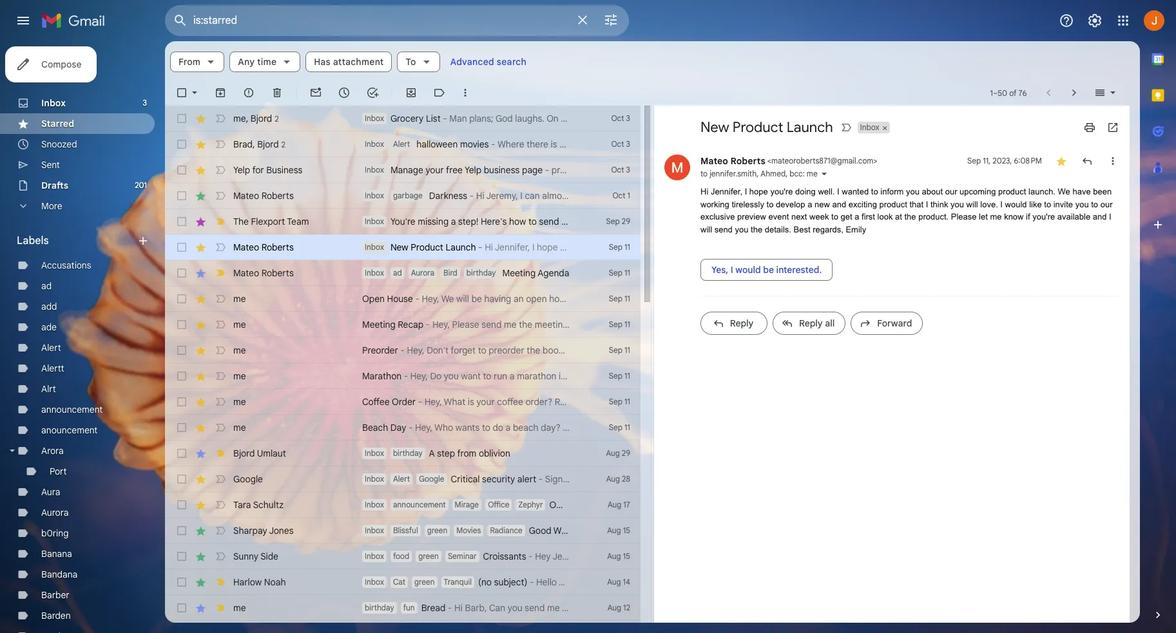 Task type: locate. For each thing, give the bounding box(es) containing it.
0 horizontal spatial 1
[[628, 191, 630, 200]]

0 vertical spatial hi
[[701, 187, 709, 197]]

your left free
[[426, 164, 444, 176]]

1 vertical spatial and
[[1093, 212, 1107, 222]]

new
[[815, 200, 830, 209]]

0 horizontal spatial will
[[456, 293, 469, 305]]

green right food
[[419, 552, 439, 562]]

sep left 11,
[[968, 156, 981, 166]]

day
[[391, 422, 406, 434]]

forget
[[451, 345, 476, 357]]

me inside hi jennifer, i hope you're doing well. i wanted to inform you about our upcoming product launch. we have been working tirelessly to develop a new and exciting product that i think you will love. i would like to invite you to our exclusive preview event next week to get a first look at the product. please let me know if you're available and i will send you the details. best regards, emily
[[990, 212, 1002, 222]]

0 horizontal spatial aurora
[[41, 507, 69, 519]]

office for office snacks
[[550, 500, 575, 511]]

0 vertical spatial 29
[[622, 217, 630, 226]]

mateo roberts
[[233, 190, 294, 202], [233, 242, 294, 253], [233, 268, 294, 279]]

1 horizontal spatial our
[[1101, 200, 1113, 209]]

google up tara
[[233, 474, 263, 485]]

know
[[1004, 212, 1024, 222]]

1 horizontal spatial you're
[[1033, 212, 1055, 222]]

1 vertical spatial green
[[419, 552, 439, 562]]

1 vertical spatial product
[[880, 200, 908, 209]]

0 horizontal spatial announcement
[[41, 404, 103, 416]]

1 horizontal spatial product
[[999, 187, 1027, 197]]

report spam image
[[242, 86, 255, 99]]

yelp right free
[[465, 164, 482, 176]]

oct 3 for inbox manage your free yelp business page -
[[611, 165, 630, 175]]

18 row from the top
[[165, 544, 641, 570]]

1 vertical spatial 29
[[622, 449, 630, 458]]

1 vertical spatial please
[[452, 319, 479, 331]]

inbox you're missing a step! here's how to send your inventory
[[365, 216, 622, 228]]

meeting recap - hey, please send me the meeting recap. thanks, jer
[[362, 319, 645, 331]]

jeremy right cheers,
[[648, 293, 678, 305]]

17 row from the top
[[165, 518, 641, 544]]

6 row from the top
[[165, 235, 641, 260]]

do
[[430, 371, 442, 382]]

1 left 50
[[990, 88, 993, 98]]

any time button
[[230, 52, 301, 72]]

ad inside row
[[393, 268, 402, 278]]

i down been
[[1109, 212, 1112, 222]]

will down exclusive
[[701, 225, 712, 234]]

17
[[624, 500, 630, 510]]

jer up november?
[[601, 345, 614, 357]]

we up invite
[[1058, 187, 1071, 197]]

1 vertical spatial aurora
[[41, 507, 69, 519]]

product.
[[919, 212, 949, 222]]

1 15 from the top
[[623, 526, 630, 536]]

1 horizontal spatial hi
[[701, 187, 709, 197]]

5 sep 11 from the top
[[609, 346, 630, 355]]

barber
[[41, 590, 69, 601]]

6:08 pm
[[1014, 156, 1042, 166]]

alert down grocery
[[393, 139, 410, 149]]

ad
[[393, 268, 402, 278], [41, 280, 52, 292]]

1 horizontal spatial be
[[763, 264, 774, 276]]

is
[[468, 396, 474, 408]]

new down you're
[[391, 242, 409, 253]]

29
[[622, 217, 630, 226], [622, 449, 630, 458]]

we inside hi jennifer, i hope you're doing well. i wanted to inform you about our upcoming product launch. we have been working tirelessly to develop a new and exciting product that i think you will love. i would like to invite you to our exclusive preview event next week to get a first look at the product. please let me know if you're available and i will send you the details. best regards, emily
[[1058, 187, 1071, 197]]

0 horizontal spatial product
[[880, 200, 908, 209]]

0 vertical spatial bjord
[[251, 112, 272, 124]]

2 aug 15 from the top
[[607, 552, 630, 562]]

toggle split pane mode image
[[1094, 86, 1107, 99]]

announcement up anouncement link
[[41, 404, 103, 416]]

2 oct 3 from the top
[[611, 139, 630, 149]]

book.
[[543, 345, 566, 357]]

row down recap
[[165, 338, 641, 364]]

hey, for hey, what is your coffee order? regards, jeremy
[[425, 396, 442, 408]]

to right forget
[[478, 345, 486, 357]]

jennifer.smith
[[710, 169, 757, 179]]

29 for a step from oblivion
[[622, 449, 630, 458]]

2 mateo roberts from the top
[[233, 242, 294, 253]]

to
[[406, 56, 416, 68]]

croissants -
[[483, 551, 535, 563]]

0 vertical spatial alert
[[393, 139, 410, 149]]

alert
[[518, 474, 536, 485]]

1 vertical spatial announcement
[[393, 500, 446, 510]]

inform
[[881, 187, 904, 197]]

google down a
[[419, 474, 445, 484]]

0 vertical spatial jer
[[632, 319, 645, 331]]

0 vertical spatial aug 15
[[607, 526, 630, 536]]

more image
[[459, 86, 472, 99]]

forward link
[[851, 312, 923, 335]]

free
[[446, 164, 463, 176]]

sep 11 up cheers,
[[609, 268, 630, 278]]

movies
[[457, 526, 481, 536]]

labels image
[[433, 86, 446, 99]]

sep for preorder - hey, don't forget to preorder the book. thanks, jer
[[609, 346, 623, 355]]

product down missing
[[411, 242, 443, 253]]

<
[[768, 156, 772, 166]]

will down bird
[[456, 293, 469, 305]]

would inside hi jennifer, i hope you're doing well. i wanted to inform you about our upcoming product launch. we have been working tirelessly to develop a new and exciting product that i think you will love. i would like to invite you to our exclusive preview event next week to get a first look at the product. please let me know if you're available and i will send you the details. best regards, emily
[[1005, 200, 1027, 209]]

best,
[[618, 371, 639, 382], [563, 422, 584, 434]]

send inside hi jennifer, i hope you're doing well. i wanted to inform you about our upcoming product launch. we have been working tirelessly to develop a new and exciting product that i think you will love. i would like to invite you to our exclusive preview event next week to get a first look at the product. please let me know if you're available and i will send you the details. best regards, emily
[[715, 225, 733, 234]]

announcement up blissful
[[393, 500, 446, 510]]

0 vertical spatial ad
[[393, 268, 402, 278]]

8 11 from the top
[[625, 423, 630, 433]]

sep for beach day - hey, who wants to do a beach day? best, jer
[[609, 423, 623, 433]]

0 vertical spatial be
[[763, 264, 774, 276]]

2 horizontal spatial will
[[967, 200, 978, 209]]

inbox inside inbox new product launch -
[[365, 242, 384, 252]]

green left movies
[[427, 526, 448, 536]]

row down food
[[165, 570, 641, 596]]

aug for critical security alert
[[606, 474, 620, 484]]

row up garbage
[[165, 157, 641, 183]]

11 for beach day - hey, who wants to do a beach day? best, jer
[[625, 423, 630, 433]]

None checkbox
[[175, 138, 188, 151], [175, 164, 188, 177], [175, 293, 188, 306], [175, 344, 188, 357], [175, 370, 188, 383], [175, 396, 188, 409], [175, 473, 188, 486], [175, 576, 188, 589], [175, 138, 188, 151], [175, 164, 188, 177], [175, 293, 188, 306], [175, 344, 188, 357], [175, 370, 188, 383], [175, 396, 188, 409], [175, 473, 188, 486], [175, 576, 188, 589]]

i inside button
[[731, 264, 733, 276]]

14 row from the top
[[165, 441, 641, 467]]

labels
[[17, 235, 49, 248]]

announcement
[[41, 404, 103, 416], [393, 500, 446, 510]]

2 horizontal spatial your
[[562, 216, 580, 228]]

bjord umlaut
[[233, 448, 286, 460]]

1 horizontal spatial yelp
[[465, 164, 482, 176]]

1 vertical spatial meeting
[[362, 319, 396, 331]]

2 row from the top
[[165, 132, 641, 157]]

0 horizontal spatial would
[[736, 264, 761, 276]]

sep down november?
[[609, 397, 623, 407]]

darkness
[[429, 190, 467, 202]]

your left inventory
[[562, 216, 580, 228]]

aug 12
[[608, 603, 630, 613]]

2 vertical spatial oct 3
[[611, 165, 630, 175]]

sep 11 up november?
[[609, 346, 630, 355]]

open house - hey, we will be having an open house on 10/21. cheers, jeremy
[[362, 293, 678, 305]]

hey, left what
[[425, 396, 442, 408]]

any time
[[238, 56, 277, 68]]

, down me , bjord 2
[[253, 138, 255, 150]]

inventory
[[582, 216, 620, 228]]

0 horizontal spatial reply
[[730, 318, 754, 329]]

aug for good will hunting
[[607, 526, 621, 536]]

row up recap
[[165, 286, 678, 312]]

5 row from the top
[[165, 209, 641, 235]]

jeremy down november?
[[593, 396, 623, 408]]

row down garbage
[[165, 209, 641, 235]]

announcement inside labels "navigation"
[[41, 404, 103, 416]]

preview
[[738, 212, 766, 222]]

29 for you're missing a step! here's how to send your inventory
[[622, 217, 630, 226]]

yelp
[[233, 164, 250, 176], [465, 164, 482, 176]]

2 11 from the top
[[625, 268, 630, 278]]

2 vertical spatial birthday
[[365, 603, 394, 613]]

tranquil
[[444, 578, 472, 587]]

1 mateo roberts from the top
[[233, 190, 294, 202]]

row up cat
[[165, 544, 641, 570]]

1 horizontal spatial aurora
[[411, 268, 435, 278]]

aug for office snacks
[[608, 500, 622, 510]]

row up food
[[165, 518, 641, 544]]

the down the preview
[[751, 225, 763, 234]]

a right get
[[855, 212, 860, 222]]

1 aug 15 from the top
[[607, 526, 630, 536]]

at
[[895, 212, 902, 222]]

sep 11 for beach day - hey, who wants to do a beach day? best, jer
[[609, 423, 630, 433]]

None search field
[[165, 5, 629, 36]]

birthday right bird
[[467, 268, 496, 278]]

add to tasks image
[[366, 86, 379, 99]]

0 vertical spatial your
[[426, 164, 444, 176]]

0 horizontal spatial and
[[833, 200, 847, 209]]

send down exclusive
[[715, 225, 733, 234]]

mateo roberts for inbox
[[233, 242, 294, 253]]

4 sep 11 from the top
[[609, 320, 630, 329]]

15 for good will hunting
[[623, 526, 630, 536]]

hi left the barb,
[[455, 603, 463, 614]]

you're down like
[[1033, 212, 1055, 222]]

1 horizontal spatial announcement
[[393, 500, 446, 510]]

row
[[165, 106, 641, 132], [165, 132, 641, 157], [165, 157, 641, 183], [165, 183, 641, 209], [165, 209, 641, 235], [165, 235, 641, 260], [165, 260, 641, 286], [165, 286, 678, 312], [165, 312, 645, 338], [165, 338, 641, 364], [165, 364, 670, 389], [165, 389, 641, 415], [165, 415, 641, 441], [165, 441, 641, 467], [165, 467, 641, 493], [165, 493, 641, 518], [165, 518, 641, 544], [165, 544, 641, 570], [165, 570, 641, 596], [165, 596, 700, 621], [165, 621, 641, 634]]

meeting for meeting agenda -
[[503, 268, 536, 279]]

0 horizontal spatial office
[[488, 500, 510, 510]]

inbox link
[[41, 97, 66, 109]]

alert for halloween movies -
[[393, 139, 410, 149]]

mirage
[[455, 500, 479, 510]]

None checkbox
[[175, 86, 188, 99], [175, 112, 188, 125], [175, 190, 188, 202], [175, 215, 188, 228], [175, 241, 188, 254], [175, 267, 188, 280], [175, 318, 188, 331], [175, 422, 188, 435], [175, 447, 188, 460], [175, 499, 188, 512], [175, 525, 188, 538], [175, 551, 188, 563], [175, 602, 188, 615], [175, 86, 188, 99], [175, 112, 188, 125], [175, 190, 188, 202], [175, 215, 188, 228], [175, 241, 188, 254], [175, 267, 188, 280], [175, 318, 188, 331], [175, 422, 188, 435], [175, 447, 188, 460], [175, 499, 188, 512], [175, 525, 188, 538], [175, 551, 188, 563], [175, 602, 188, 615]]

roberts for inbox new product launch -
[[262, 242, 294, 253]]

coffee order - hey, what is your coffee order? regards, jeremy
[[362, 396, 623, 408]]

mateo for inbox new product launch -
[[233, 242, 259, 253]]

0 vertical spatial aurora
[[411, 268, 435, 278]]

7 sep 11 from the top
[[609, 397, 630, 407]]

, left ahmed
[[757, 169, 759, 179]]

drafts
[[41, 180, 68, 191]]

aug 15 for croissants
[[607, 552, 630, 562]]

4 row from the top
[[165, 183, 641, 209]]

schultz
[[253, 500, 284, 511]]

hey, up don't
[[432, 319, 450, 331]]

wants
[[456, 422, 480, 434]]

best
[[794, 225, 811, 234]]

hey, right the house
[[422, 293, 439, 305]]

hi inside row
[[455, 603, 463, 614]]

sep for coffee order - hey, what is your coffee order? regards, jeremy
[[609, 397, 623, 407]]

2 vertical spatial green
[[414, 578, 435, 587]]

2 for me
[[275, 114, 279, 123]]

new product launch
[[701, 119, 833, 136]]

3 mateo roberts from the top
[[233, 268, 294, 279]]

have
[[1073, 187, 1091, 197]]

product up know
[[999, 187, 1027, 197]]

1 yelp from the left
[[233, 164, 250, 176]]

older image
[[1068, 86, 1081, 99]]

aug left 17
[[608, 500, 622, 510]]

Starred checkbox
[[1055, 155, 1068, 168]]

your
[[426, 164, 444, 176], [562, 216, 580, 228], [477, 396, 495, 408]]

sep 11 for marathon - hey, do you want to run a marathon in november? best, jeremy
[[609, 371, 630, 381]]

2 horizontal spatial jer
[[632, 319, 645, 331]]

tab list
[[1140, 41, 1177, 587]]

11 for preorder - hey, don't forget to preorder the book. thanks, jer
[[625, 346, 630, 355]]

exciting
[[849, 200, 877, 209]]

0 vertical spatial 15
[[623, 526, 630, 536]]

alert up the alertt link on the bottom left
[[41, 342, 61, 354]]

row down the house
[[165, 312, 645, 338]]

our up think
[[946, 187, 958, 197]]

1 horizontal spatial please
[[951, 212, 977, 222]]

delete image
[[271, 86, 284, 99]]

reply all
[[799, 318, 835, 329]]

row up day
[[165, 389, 641, 415]]

starred image
[[1055, 155, 1068, 168]]

to down been
[[1092, 200, 1099, 209]]

1 vertical spatial best,
[[563, 422, 584, 434]]

to up event
[[767, 200, 774, 209]]

3 11 from the top
[[625, 294, 630, 304]]

aurora inside labels "navigation"
[[41, 507, 69, 519]]

to right how
[[529, 216, 537, 228]]

the left meeting
[[519, 319, 533, 331]]

76
[[1019, 88, 1027, 98]]

new inside row
[[391, 242, 409, 253]]

on
[[577, 293, 587, 305]]

yelp left the for
[[233, 164, 250, 176]]

1 horizontal spatial launch
[[787, 119, 833, 136]]

2 vertical spatial jer
[[586, 422, 599, 434]]

- right preorder
[[401, 345, 405, 357]]

thanks, down 10/21.
[[599, 319, 630, 331]]

we down bird
[[441, 293, 454, 305]]

of
[[1010, 88, 1017, 98]]

1 horizontal spatial reply
[[799, 318, 823, 329]]

1 29 from the top
[[622, 217, 630, 226]]

recap
[[398, 319, 424, 331]]

starred link
[[41, 118, 74, 130]]

2 15 from the top
[[623, 552, 630, 562]]

- right movies
[[491, 139, 495, 150]]

i
[[745, 187, 747, 197], [837, 187, 840, 197], [926, 200, 929, 209], [1001, 200, 1003, 209], [1109, 212, 1112, 222], [731, 264, 733, 276]]

2 vertical spatial alert
[[393, 474, 410, 484]]

i right well.
[[837, 187, 840, 197]]

0 vertical spatial we
[[1058, 187, 1071, 197]]

15 down 17
[[623, 526, 630, 536]]

1 horizontal spatial new
[[701, 119, 730, 136]]

in
[[559, 371, 566, 382]]

reply link
[[701, 312, 768, 335]]

settings image
[[1088, 13, 1103, 28]]

aug for (no subject)
[[607, 578, 621, 587]]

1 vertical spatial hi
[[455, 603, 463, 614]]

0 vertical spatial mateo roberts
[[233, 190, 294, 202]]

bjord right brad
[[257, 138, 279, 150]]

tara
[[233, 500, 251, 511]]

2 inside brad , bjord 2
[[281, 140, 286, 149]]

bread - hi barb, can you send me the bread recipe? thanks, jeremy
[[421, 603, 700, 614]]

1 reply from the left
[[730, 318, 754, 329]]

birthday left the fun
[[365, 603, 394, 613]]

aura link
[[41, 487, 60, 498]]

2 vertical spatial bjord
[[233, 448, 255, 460]]

aurora link
[[41, 507, 69, 519]]

sep 11 for preorder - hey, don't forget to preorder the book. thanks, jer
[[609, 346, 630, 355]]

archive image
[[214, 86, 227, 99]]

1 vertical spatial bjord
[[257, 138, 279, 150]]

0 horizontal spatial ad
[[41, 280, 52, 292]]

0 vertical spatial 2
[[275, 114, 279, 123]]

row down tranquil
[[165, 596, 700, 621]]

3 row from the top
[[165, 157, 641, 183]]

alertt
[[41, 363, 64, 375]]

0 horizontal spatial yelp
[[233, 164, 250, 176]]

row up order
[[165, 364, 670, 389]]

advanced search options image
[[598, 7, 624, 33]]

1 vertical spatial be
[[472, 293, 482, 305]]

regards,
[[813, 225, 844, 234]]

16 row from the top
[[165, 493, 641, 518]]

12
[[623, 603, 630, 613]]

- right the subject)
[[530, 577, 534, 589]]

5 11 from the top
[[625, 346, 630, 355]]

2 down delete icon
[[275, 114, 279, 123]]

1 sep 11 from the top
[[609, 242, 630, 252]]

0 vertical spatial launch
[[787, 119, 833, 136]]

missing
[[418, 216, 449, 228]]

sharpay
[[233, 525, 267, 537]]

0 vertical spatial will
[[967, 200, 978, 209]]

new up jennifer.smith
[[701, 119, 730, 136]]

2 inside me , bjord 2
[[275, 114, 279, 123]]

labels heading
[[17, 235, 137, 248]]

bjord for brad
[[257, 138, 279, 150]]

manage
[[391, 164, 423, 176]]

you're up develop
[[771, 187, 793, 197]]

0 horizontal spatial product
[[411, 242, 443, 253]]

green for (no subject) -
[[414, 578, 435, 587]]

meeting
[[503, 268, 536, 279], [362, 319, 396, 331]]

8 sep 11 from the top
[[609, 423, 630, 433]]

1 horizontal spatial 2
[[281, 140, 286, 149]]

would inside button
[[736, 264, 761, 276]]

Search mail text field
[[193, 14, 567, 27]]

exclusive
[[701, 212, 735, 222]]

birthday
[[467, 268, 496, 278], [393, 449, 423, 458], [365, 603, 394, 613]]

1 vertical spatial 1
[[628, 191, 630, 200]]

reply
[[730, 318, 754, 329], [799, 318, 823, 329]]

0 vertical spatial new
[[701, 119, 730, 136]]

15 row from the top
[[165, 467, 641, 493]]

mateo for meeting agenda -
[[233, 268, 259, 279]]

jer down cheers,
[[632, 319, 645, 331]]

0 vertical spatial please
[[951, 212, 977, 222]]

snooze image
[[338, 86, 351, 99]]

0 horizontal spatial launch
[[446, 242, 476, 253]]

15 up 14
[[623, 552, 630, 562]]

0 horizontal spatial meeting
[[362, 319, 396, 331]]

inbox inside inbox you're missing a step! here's how to send your inventory
[[365, 217, 384, 226]]

1 vertical spatial your
[[562, 216, 580, 228]]

inbox button
[[858, 122, 881, 133]]

bjord left umlaut at bottom left
[[233, 448, 255, 460]]

1 horizontal spatial product
[[733, 119, 784, 136]]

aug left 28
[[606, 474, 620, 484]]

- right recap
[[426, 319, 430, 331]]

1 horizontal spatial 1
[[990, 88, 993, 98]]

0 vertical spatial would
[[1005, 200, 1027, 209]]

aurora down inbox new product launch -
[[411, 268, 435, 278]]

hey, left who
[[415, 422, 433, 434]]

meeting up the an on the left top of the page
[[503, 268, 536, 279]]

0 horizontal spatial our
[[946, 187, 958, 197]]

having
[[484, 293, 511, 305]]

1 horizontal spatial ad
[[393, 268, 402, 278]]

6 sep 11 from the top
[[609, 371, 630, 381]]

0 vertical spatial meeting
[[503, 268, 536, 279]]

row containing brad
[[165, 132, 641, 157]]

aug for croissants
[[607, 552, 621, 562]]

1 horizontal spatial office
[[550, 500, 575, 511]]

2
[[275, 114, 279, 123], [281, 140, 286, 149]]

beach day - hey, who wants to do a beach day? best, jer
[[362, 422, 599, 434]]

0 vertical spatial green
[[427, 526, 448, 536]]

1 vertical spatial new
[[391, 242, 409, 253]]

0 horizontal spatial be
[[472, 293, 482, 305]]

0 horizontal spatial we
[[441, 293, 454, 305]]

send right how
[[539, 216, 559, 228]]

3 oct 3 from the top
[[611, 165, 630, 175]]

19 row from the top
[[165, 570, 641, 596]]

2 yelp from the left
[[465, 164, 482, 176]]

reply for reply
[[730, 318, 754, 329]]

bcc:
[[790, 169, 805, 179]]

1 vertical spatial oct 3
[[611, 139, 630, 149]]

1 horizontal spatial jer
[[601, 345, 614, 357]]

aug left 14
[[607, 578, 621, 587]]

move to inbox image
[[405, 86, 418, 99]]

7 11 from the top
[[625, 397, 630, 407]]

jer down regards,
[[586, 422, 599, 434]]

2 29 from the top
[[622, 449, 630, 458]]

to jennifer.smith , ahmed , bcc: me
[[701, 169, 818, 179]]

to right like
[[1045, 200, 1052, 209]]

show details image
[[820, 170, 828, 178]]

sep up november?
[[609, 346, 623, 355]]

product
[[733, 119, 784, 136], [411, 242, 443, 253]]

office for office
[[488, 500, 510, 510]]

wanted
[[842, 187, 869, 197]]

0 vertical spatial oct 3
[[611, 113, 630, 123]]

6 11 from the top
[[625, 371, 630, 381]]

sep 11 right on on the top left
[[609, 294, 630, 304]]

10/21.
[[589, 293, 612, 305]]

2 vertical spatial your
[[477, 396, 495, 408]]

sep inside cell
[[968, 156, 981, 166]]

- right agenda
[[572, 268, 576, 279]]

be left having
[[472, 293, 482, 305]]

2 reply from the left
[[799, 318, 823, 329]]

aug 28
[[606, 474, 630, 484]]

1 vertical spatial alert
[[41, 342, 61, 354]]

hi inside hi jennifer, i hope you're doing well. i wanted to inform you about our upcoming product launch. we have been working tirelessly to develop a new and exciting product that i think you will love. i would like to invite you to our exclusive preview event next week to get a first look at the product. please let me know if you're available and i will send you the details. best regards, emily
[[701, 187, 709, 197]]

1 vertical spatial 15
[[623, 552, 630, 562]]

3 sep 11 from the top
[[609, 294, 630, 304]]

aug 15
[[607, 526, 630, 536], [607, 552, 630, 562]]

inbox inside button
[[860, 122, 880, 132]]

4 11 from the top
[[625, 320, 630, 329]]

new
[[701, 119, 730, 136], [391, 242, 409, 253]]

look
[[878, 212, 893, 222]]

2 sep 11 from the top
[[609, 268, 630, 278]]

anouncement link
[[41, 425, 98, 436]]

house
[[549, 293, 574, 305]]

row up the house
[[165, 260, 641, 286]]

row down day
[[165, 441, 641, 467]]

0 vertical spatial product
[[999, 187, 1027, 197]]

do
[[493, 422, 503, 434]]

starred
[[41, 118, 74, 130]]

0 vertical spatial and
[[833, 200, 847, 209]]

0 horizontal spatial hi
[[455, 603, 463, 614]]

11 for meeting recap - hey, please send me the meeting recap. thanks, jer
[[625, 320, 630, 329]]

2 vertical spatial mateo roberts
[[233, 268, 294, 279]]

aug for bread
[[608, 603, 621, 613]]



Task type: vqa. For each thing, say whether or not it's contained in the screenshot.
the right now
no



Task type: describe. For each thing, give the bounding box(es) containing it.
2 vertical spatial thanks,
[[637, 603, 668, 614]]

bread
[[578, 603, 602, 614]]

11 for marathon - hey, do you want to run a marathon in november? best, jeremy
[[625, 371, 630, 381]]

list
[[426, 113, 441, 124]]

advanced
[[450, 56, 494, 68]]

, down 'report spam' icon
[[246, 112, 248, 124]]

zephyr
[[519, 500, 543, 510]]

0 vertical spatial birthday
[[467, 268, 496, 278]]

sep up cheers,
[[609, 268, 623, 278]]

available
[[1058, 212, 1091, 222]]

hey, left don't
[[407, 345, 425, 357]]

all
[[825, 318, 835, 329]]

2 vertical spatial will
[[456, 293, 469, 305]]

0 vertical spatial 1
[[990, 88, 993, 98]]

radiance
[[490, 526, 523, 536]]

sep for inbox you're missing a step! here's how to send your inventory
[[606, 217, 620, 226]]

don't
[[427, 345, 449, 357]]

sep for open house - hey, we will be having an open house on 10/21. cheers, jeremy
[[609, 294, 623, 304]]

1 row from the top
[[165, 106, 641, 132]]

sep 11, 2023, 6:08 pm cell
[[968, 155, 1042, 168]]

sep for marathon - hey, do you want to run a marathon in november? best, jeremy
[[609, 371, 623, 381]]

noah
[[264, 577, 286, 589]]

b0ring link
[[41, 528, 69, 540]]

barber link
[[41, 590, 69, 601]]

search mail image
[[169, 9, 192, 32]]

15 for croissants
[[623, 552, 630, 562]]

yes, i would be interested. button
[[701, 259, 833, 281]]

meeting for meeting recap - hey, please send me the meeting recap. thanks, jer
[[362, 319, 396, 331]]

agenda
[[538, 268, 570, 279]]

1 vertical spatial jer
[[601, 345, 614, 357]]

1 oct 3 from the top
[[611, 113, 630, 123]]

barden
[[41, 610, 71, 622]]

1 horizontal spatial will
[[701, 225, 712, 234]]

a left new
[[808, 200, 813, 209]]

bandana
[[41, 569, 78, 581]]

advanced search button
[[445, 50, 532, 73]]

to left "run"
[[483, 371, 492, 382]]

yes,
[[712, 264, 729, 276]]

sep for meeting recap - hey, please send me the meeting recap. thanks, jer
[[609, 320, 623, 329]]

send up preorder - hey, don't forget to preorder the book. thanks, jer
[[482, 319, 502, 331]]

add
[[41, 301, 57, 313]]

21 row from the top
[[165, 621, 641, 634]]

row containing bjord umlaut
[[165, 441, 641, 467]]

9 row from the top
[[165, 312, 645, 338]]

- down step!
[[478, 242, 483, 253]]

mateo roberts cell
[[701, 155, 878, 167]]

business
[[266, 164, 303, 176]]

sep down sep 29 on the right top of the page
[[609, 242, 623, 252]]

alert inside labels "navigation"
[[41, 342, 61, 354]]

bandana link
[[41, 569, 78, 581]]

beach
[[362, 422, 388, 434]]

please inside hi jennifer, i hope you're doing well. i wanted to inform you about our upcoming product launch. we have been working tirelessly to develop a new and exciting product that i think you will love. i would like to invite you to our exclusive preview event next week to get a first look at the product. please let me know if you're available and i will send you the details. best regards, emily
[[951, 212, 977, 222]]

arora
[[41, 445, 64, 457]]

row containing google
[[165, 467, 641, 493]]

attachment
[[333, 56, 384, 68]]

0 vertical spatial product
[[733, 119, 784, 136]]

jeremy right '12'
[[670, 603, 700, 614]]

brad
[[233, 138, 253, 150]]

to left do
[[482, 422, 491, 434]]

- right the house
[[415, 293, 420, 305]]

- right bread
[[448, 603, 452, 614]]

umlaut
[[257, 448, 286, 460]]

alert for critical security alert -
[[393, 474, 410, 484]]

11 for open house - hey, we will be having an open house on 10/21. cheers, jeremy
[[625, 294, 630, 304]]

jennifer,
[[711, 187, 743, 197]]

you right can
[[508, 603, 523, 614]]

3 inside labels "navigation"
[[143, 98, 147, 108]]

from button
[[170, 52, 224, 72]]

movies
[[460, 139, 489, 150]]

new product launch main content
[[165, 41, 1140, 634]]

inbox inside inbox grocery list -
[[365, 113, 384, 123]]

- right day
[[409, 422, 413, 434]]

compose
[[41, 59, 82, 70]]

more button
[[0, 196, 155, 217]]

blissful
[[393, 526, 418, 536]]

launch.
[[1029, 187, 1056, 197]]

a right do
[[506, 422, 511, 434]]

you right do
[[444, 371, 459, 382]]

support image
[[1059, 13, 1075, 28]]

preorder - hey, don't forget to preorder the book. thanks, jer
[[362, 345, 614, 357]]

12 row from the top
[[165, 389, 641, 415]]

gmail image
[[41, 8, 112, 34]]

0 horizontal spatial your
[[426, 164, 444, 176]]

emily
[[846, 225, 867, 234]]

inbox inside labels "navigation"
[[41, 97, 66, 109]]

yes, i would be interested.
[[712, 264, 822, 276]]

- right darkness
[[470, 190, 474, 202]]

tara schultz
[[233, 500, 284, 511]]

port
[[50, 466, 67, 478]]

- right 'croissants'
[[529, 551, 533, 563]]

add link
[[41, 301, 57, 313]]

how
[[509, 216, 526, 228]]

row containing tara schultz
[[165, 493, 641, 518]]

a left step!
[[451, 216, 456, 228]]

, left bcc:
[[786, 169, 788, 179]]

be inside 'yes, i would be interested.' button
[[763, 264, 774, 276]]

1 horizontal spatial google
[[419, 474, 445, 484]]

bjord for me
[[251, 112, 272, 124]]

clear search image
[[570, 7, 596, 33]]

2 for brad
[[281, 140, 286, 149]]

develop
[[776, 200, 806, 209]]

marathon - hey, do you want to run a marathon in november? best, jeremy
[[362, 371, 670, 382]]

sep 11 for open house - hey, we will be having an open house on 10/21. cheers, jeremy
[[609, 294, 630, 304]]

sent link
[[41, 159, 60, 171]]

inbox manage your free yelp business page -
[[365, 164, 552, 176]]

20 row from the top
[[165, 596, 700, 621]]

main menu image
[[15, 13, 31, 28]]

aug 15 for good will hunting
[[607, 526, 630, 536]]

order?
[[526, 396, 553, 408]]

jeremy right november?
[[640, 371, 670, 382]]

mateo roberts for meeting
[[233, 268, 294, 279]]

be inside row
[[472, 293, 482, 305]]

- right list
[[443, 113, 447, 124]]

announcement inside new product launch "main content"
[[393, 500, 446, 510]]

labels navigation
[[0, 41, 165, 634]]

you down the preview
[[735, 225, 749, 234]]

0 horizontal spatial jer
[[586, 422, 599, 434]]

upcoming
[[960, 187, 996, 197]]

house
[[387, 293, 413, 305]]

row containing the flexport team
[[165, 209, 641, 235]]

oct for inbox manage your free yelp business page -
[[611, 165, 624, 175]]

to button
[[397, 52, 440, 72]]

0 vertical spatial best,
[[618, 371, 639, 382]]

marathon
[[517, 371, 557, 382]]

more
[[41, 200, 62, 212]]

1 vertical spatial product
[[411, 242, 443, 253]]

row containing harlow noah
[[165, 570, 641, 596]]

row containing sunny side
[[165, 544, 641, 570]]

page
[[522, 164, 543, 176]]

mateo roberts < mateoroberts871@gmail.com >
[[701, 155, 878, 167]]

1 vertical spatial thanks,
[[568, 345, 599, 357]]

roberts for meeting agenda -
[[262, 268, 294, 279]]

beach
[[513, 422, 539, 434]]

11 row from the top
[[165, 364, 670, 389]]

want
[[461, 371, 481, 382]]

hey, for hey, please send me the meeting recap. thanks, jer
[[432, 319, 450, 331]]

i right that
[[926, 200, 929, 209]]

i right love.
[[1001, 200, 1003, 209]]

1 vertical spatial our
[[1101, 200, 1113, 209]]

row containing yelp for business
[[165, 157, 641, 183]]

i up "tirelessly"
[[745, 187, 747, 197]]

recipe?
[[604, 603, 635, 614]]

open
[[526, 293, 547, 305]]

you right think
[[951, 200, 964, 209]]

1 11 from the top
[[625, 242, 630, 252]]

roberts for darkness -
[[262, 190, 294, 202]]

oct for halloween movies -
[[611, 139, 624, 149]]

50
[[998, 88, 1008, 98]]

send down the subject)
[[525, 603, 545, 614]]

doing
[[796, 187, 816, 197]]

launch inside row
[[446, 242, 476, 253]]

0 horizontal spatial you're
[[771, 187, 793, 197]]

a step from oblivion
[[429, 448, 510, 460]]

11 for coffee order - hey, what is your coffee order? regards, jeremy
[[625, 397, 630, 407]]

aug for a step from oblivion
[[606, 449, 620, 458]]

the left book.
[[527, 345, 541, 357]]

harlow
[[233, 577, 262, 589]]

get
[[841, 212, 853, 222]]

- right order
[[418, 396, 422, 408]]

0 horizontal spatial google
[[233, 474, 263, 485]]

hey, for hey, who wants to do a beach day? best, jer
[[415, 422, 433, 434]]

drafts link
[[41, 180, 68, 191]]

the left bread
[[562, 603, 576, 614]]

alrt link
[[41, 384, 56, 395]]

inbox inside inbox manage your free yelp business page -
[[365, 165, 384, 175]]

security
[[482, 474, 515, 485]]

- right alert
[[539, 474, 543, 485]]

1 vertical spatial you're
[[1033, 212, 1055, 222]]

mateo for darkness -
[[233, 190, 259, 202]]

1 vertical spatial we
[[441, 293, 454, 305]]

the right at
[[905, 212, 916, 222]]

been
[[1094, 187, 1112, 197]]

has attachment
[[314, 56, 384, 68]]

7 row from the top
[[165, 260, 641, 286]]

sep 11 for coffee order - hey, what is your coffee order? regards, jeremy
[[609, 397, 630, 407]]

working
[[701, 200, 730, 209]]

reply for reply all
[[799, 318, 823, 329]]

mateo roberts for darkness
[[233, 190, 294, 202]]

row containing sharpay jones
[[165, 518, 641, 544]]

reply all link
[[773, 312, 846, 335]]

business
[[484, 164, 520, 176]]

that
[[910, 200, 924, 209]]

0 vertical spatial thanks,
[[599, 319, 630, 331]]

to left jennifer.smith
[[701, 169, 708, 179]]

you down have
[[1076, 200, 1089, 209]]

darkness -
[[429, 190, 476, 202]]

0 vertical spatial our
[[946, 187, 958, 197]]

- right marathon
[[404, 371, 408, 382]]

aug 29
[[606, 449, 630, 458]]

a right "run"
[[510, 371, 515, 382]]

aurora inside new product launch "main content"
[[411, 268, 435, 278]]

hey, left do
[[411, 371, 428, 382]]

you up that
[[906, 187, 920, 197]]

to up exciting
[[871, 187, 878, 197]]

love.
[[981, 200, 998, 209]]

any
[[238, 56, 255, 68]]

10 row from the top
[[165, 338, 641, 364]]

hey, for hey, we will be having an open house on 10/21. cheers, jeremy
[[422, 293, 439, 305]]

8 row from the top
[[165, 286, 678, 312]]

13 row from the top
[[165, 415, 641, 441]]

invite
[[1054, 200, 1073, 209]]

brad , bjord 2
[[233, 138, 286, 150]]

oct 3 for halloween movies -
[[611, 139, 630, 149]]

inbox new product launch -
[[365, 242, 485, 253]]

1 vertical spatial birthday
[[393, 449, 423, 458]]

meeting agenda -
[[503, 268, 578, 279]]

green for croissants -
[[419, 552, 439, 562]]

sep 11 for meeting recap - hey, please send me the meeting recap. thanks, jer
[[609, 320, 630, 329]]

to left get
[[832, 212, 839, 222]]

cheers,
[[614, 293, 646, 305]]

- right page
[[545, 164, 549, 176]]

can
[[489, 603, 506, 614]]

oct for darkness -
[[613, 191, 626, 200]]

ad inside labels "navigation"
[[41, 280, 52, 292]]



